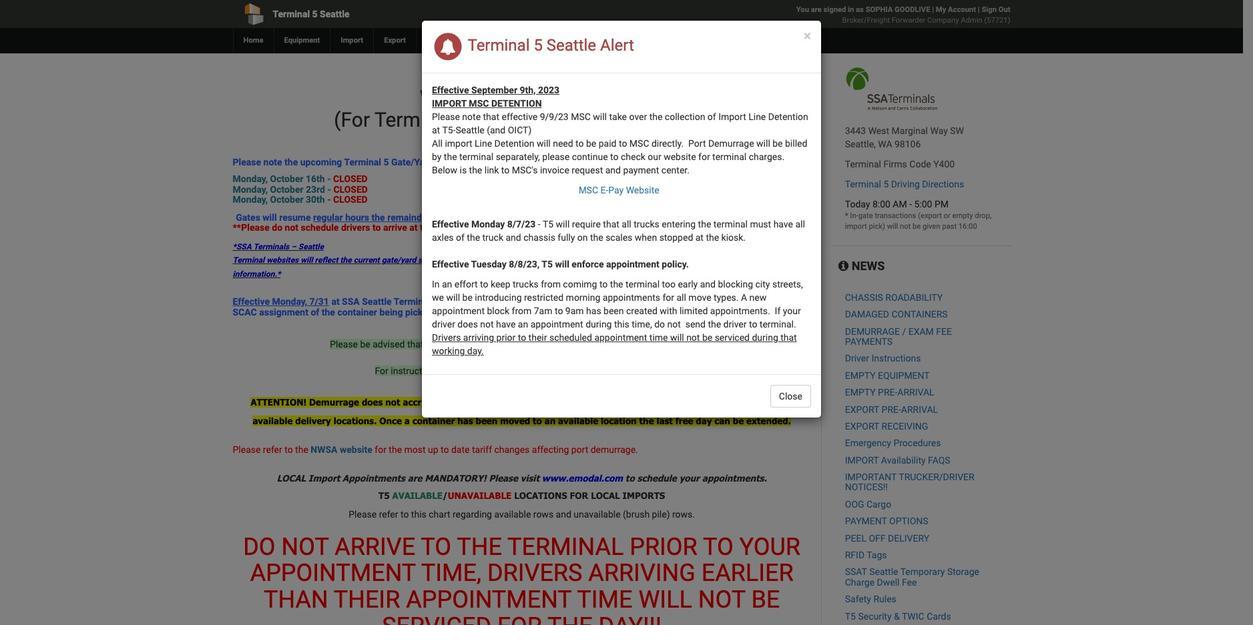 Task type: locate. For each thing, give the bounding box(es) containing it.
0 horizontal spatial do
[[272, 222, 283, 233]]

rfid right up.
[[451, 307, 471, 318]]

at right stopped
[[696, 232, 704, 243]]

of inside - t5 will require that all trucks entering the terminal must have all axles of the truck and chassis fully on the scales when stopped at the kiosk.
[[456, 232, 465, 243]]

detention up separately,
[[495, 138, 535, 149]]

empty pre-arrival link
[[845, 387, 935, 398]]

to inside welcome to terminal 5 (for terminal map click here, t5 yard map )
[[508, 86, 526, 110]]

delivery
[[888, 533, 930, 544]]

driver down up.
[[432, 319, 455, 330]]

0 horizontal spatial this
[[411, 509, 427, 520]]

2 vertical spatial msc
[[630, 138, 649, 149]]

0 vertical spatial schedule
[[301, 222, 339, 233]]

restricted
[[524, 293, 564, 303]]

are inside you are signed in as sophia goodlive | my account | sign out broker/freight forwarder company admin (57721)
[[811, 5, 822, 14]]

deliverable
[[578, 397, 627, 408]]

has inside 'attention! demurrage does not accrue until containers are moved into deliverable locations. please see chart below for available delivery locations. once a container has been moved to an available location the last free day can be extended.'
[[458, 416, 473, 427]]

appointment
[[606, 259, 660, 270], [432, 306, 485, 317], [531, 319, 583, 330], [595, 333, 647, 343]]

the left terminals
[[420, 222, 434, 233]]

for inside weekend gate guidelines please be advised that beginning june 3, 2023 t5 will be open for a fee based weekend gate. this will not affect container free time. for instructions on participation please refer to the weekend gate link .
[[589, 339, 601, 350]]

to inside 'attention! demurrage does not accrue until containers are moved into deliverable locations. please see chart below for available delivery locations. once a container has been moved to an available location the last free day can be extended.'
[[533, 416, 542, 427]]

2 horizontal spatial on
[[578, 232, 588, 243]]

terminal inside terminal 5 seattle link
[[273, 9, 310, 19]]

an inside 'attention! demurrage does not accrue until containers are moved into deliverable locations. please see chart below for available delivery locations. once a container has been moved to an available location the last free day can be extended.'
[[545, 416, 556, 427]]

for right below
[[781, 397, 793, 408]]

way
[[931, 126, 948, 136]]

that inside - t5 will require that all trucks entering the terminal must have all axles of the truck and chassis fully on the scales when stopped at the kiosk.
[[603, 219, 620, 230]]

import down in-
[[845, 222, 867, 231]]

availability
[[881, 455, 926, 466]]

terminal firms code y400
[[845, 159, 955, 170]]

local down the delivery at left bottom
[[277, 473, 306, 484]]

goodlive
[[895, 5, 931, 14]]

of left those
[[433, 212, 441, 223]]

that inside weekend gate guidelines please be advised that beginning june 3, 2023 t5 will be open for a fee based weekend gate. this will not affect container free time. for instructions on participation please refer to the weekend gate link .
[[407, 339, 424, 350]]

date inside *ssa terminals – seattle terminal websites will reflect the current gate/yard schedules. please do not rely on information from outside parties as they may not reflect the most up to date information.*
[[794, 256, 810, 265]]

plate
[[592, 297, 613, 307]]

on down this
[[442, 366, 453, 377]]

1 vertical spatial terminals
[[394, 297, 436, 307]]

ssat seattle temporary storage charge dwell fee link
[[845, 567, 980, 588]]

this left time,
[[614, 319, 630, 330]]

your inside in an effort to keep trucks from comimg to the terminal too early and blocking city streets, we will be introducing restricted morning appointments for all move types. a new appointment block from 7am to 9am has been created with limited appointments.  if your driver does not have an appointment during this time, do not  send the driver to terminal. drivers arriving prior to their scheduled appointment time will not be serviced during that working day.
[[783, 306, 801, 317]]

of inside at ssa seattle terminals all trucks must have their license plate and rfid tag properly paired in emodal to the scac assignment of the container being picked up.
[[311, 307, 319, 318]]

changes
[[495, 445, 530, 456]]

1 vertical spatial do
[[486, 256, 495, 265]]

0 horizontal spatial map
[[457, 108, 497, 132]]

1 horizontal spatial date
[[794, 256, 810, 265]]

advised
[[373, 339, 405, 350]]

0 vertical spatial been
[[604, 306, 624, 317]]

0 horizontal spatial for
[[498, 613, 542, 626]]

0 horizontal spatial link
[[491, 307, 508, 318]]

0 horizontal spatial 2023
[[501, 339, 522, 350]]

0 horizontal spatial date
[[451, 445, 470, 456]]

rfid down the peel
[[845, 550, 865, 561]]

msc down september
[[469, 98, 489, 109]]

at left ssa
[[332, 297, 340, 307]]

close
[[779, 391, 803, 402]]

you
[[797, 5, 809, 14]]

effort
[[455, 279, 478, 290]]

import
[[445, 138, 473, 149], [845, 222, 867, 231]]

2 horizontal spatial all
[[796, 219, 805, 230]]

terminal inside please note the upcoming terminal 5 gate/yard schedule. monday, october 16th - closed monday, october 23rd - closed monday, october 30th - closed
[[344, 157, 381, 168]]

1 horizontal spatial does
[[458, 319, 478, 330]]

effective
[[502, 112, 538, 122]]

will inside gates will resume regular hours the remainder of those weeks unless otherwise noted. **please do not schedule drivers to arrive at the terminals prior to gate opening at 8:00 am!**
[[263, 212, 277, 223]]

not up participation
[[478, 353, 492, 363]]

to inside *ssa terminals – seattle terminal websites will reflect the current gate/yard schedules. please do not rely on information from outside parties as they may not reflect the most up to date information.*
[[785, 256, 792, 265]]

1 vertical spatial prior
[[497, 333, 516, 343]]

- right the 16th at the top left of page
[[327, 174, 331, 185]]

for inside do not arrive to the terminal prior to your appointment time, drivers arriving earlier than their appointment time will not be serviced for the day!!!
[[498, 613, 542, 626]]

1 vertical spatial /
[[443, 491, 448, 501]]

free left day
[[676, 416, 694, 427]]

1 vertical spatial your
[[680, 473, 700, 484]]

to down available
[[421, 533, 452, 561]]

0 vertical spatial a
[[603, 339, 608, 350]]

be inside 'attention! demurrage does not accrue until containers are moved into deliverable locations. please see chart below for available delivery locations. once a container has been moved to an available location the last free day can be extended.'
[[733, 416, 744, 427]]

import left export link
[[341, 36, 363, 45]]

2 horizontal spatial from
[[581, 256, 598, 265]]

arrival down equipment
[[898, 387, 935, 398]]

chassis roadability damaged containers demurrage / exam fee payments driver instructions empty equipment empty pre-arrival export pre-arrival export receiving emergency procedures import availability faqs important trucker/driver notices!! oog cargo payment options peel off delivery rfid tags ssat seattle temporary storage charge dwell fee safety rules t5 security & twic cards
[[845, 292, 980, 622]]

tags
[[867, 550, 887, 561]]

or
[[944, 212, 951, 220]]

please
[[432, 112, 460, 122], [233, 157, 261, 168], [459, 256, 484, 265], [330, 339, 358, 350], [676, 397, 705, 408], [233, 445, 261, 456], [489, 473, 518, 484], [349, 509, 377, 520]]

rfid tag link link
[[451, 307, 511, 318]]

to inside weekend gate guidelines please be advised that beginning june 3, 2023 t5 will be open for a fee based weekend gate. this will not affect container free time. for instructions on participation please refer to the weekend gate link .
[[561, 366, 569, 377]]

demurrage inside 'attention! demurrage does not accrue until containers are moved into deliverable locations. please see chart below for available delivery locations. once a container has been moved to an available location the last free day can be extended.'
[[309, 397, 359, 408]]

2 horizontal spatial an
[[545, 416, 556, 427]]

2 empty from the top
[[845, 387, 876, 398]]

effective up the in at the top left
[[432, 259, 469, 270]]

schedule down 30th
[[301, 222, 339, 233]]

*
[[845, 212, 849, 220]]

2 map from the left
[[668, 108, 708, 132]]

equipment
[[878, 370, 930, 381]]

1 empty from the top
[[845, 370, 876, 381]]

1 horizontal spatial been
[[604, 306, 624, 317]]

note inside effective september 9th, 2023 import msc detention please note that effective 9/9/23 msc will take over the collection of import line detention at t5-seattle (and oict) all import line detention will need to be paid to msc directly.  port demurrage will be billed by the terminal separately, please continue to check our website for terminal charges. below is the link to msc's invoice request and payment center.
[[462, 112, 481, 122]]

been down the containers
[[476, 416, 498, 427]]

website inside effective september 9th, 2023 import msc detention please note that effective 9/9/23 msc will take over the collection of import line detention at t5-seattle (and oict) all import line detention will need to be paid to msc directly.  port demurrage will be billed by the terminal separately, please continue to check our website for terminal charges. below is the link to msc's invoice request and payment center.
[[664, 152, 696, 162]]

gate inside gates will resume regular hours the remainder of those weeks unless otherwise noted. **please do not schedule drivers to arrive at the terminals prior to gate opening at 8:00 am!**
[[511, 222, 529, 233]]

9th,
[[520, 85, 536, 96]]

line
[[749, 112, 766, 122], [475, 138, 492, 149]]

not inside weekend gate guidelines please be advised that beginning june 3, 2023 t5 will be open for a fee based weekend gate. this will not affect container free time. for instructions on participation please refer to the weekend gate link .
[[478, 353, 492, 363]]

that
[[483, 112, 500, 122], [603, 219, 620, 230], [781, 333, 797, 343], [407, 339, 424, 350]]

has
[[586, 306, 601, 317], [458, 416, 473, 427]]

in inside you are signed in as sophia goodlive | my account | sign out broker/freight forwarder company admin (57721)
[[848, 5, 854, 14]]

mandatory!
[[425, 473, 487, 484]]

line down (and
[[475, 138, 492, 149]]

terminal inside *ssa terminals – seattle terminal websites will reflect the current gate/yard schedules. please do not rely on information from outside parties as they may not reflect the most up to date information.*
[[233, 256, 265, 265]]

import
[[432, 98, 467, 109], [845, 455, 879, 466]]

payment
[[623, 165, 659, 176]]

seattle right – at the left top of page
[[298, 243, 324, 252]]

0 vertical spatial has
[[586, 306, 601, 317]]

1 horizontal spatial not
[[698, 586, 746, 614]]

1 horizontal spatial trucks
[[634, 219, 660, 230]]

1 vertical spatial up
[[428, 445, 439, 456]]

1 horizontal spatial import
[[845, 222, 867, 231]]

seattle left (and
[[456, 125, 485, 136]]

terminal inside - t5 will require that all trucks entering the terminal must have all axles of the truck and chassis fully on the scales when stopped at the kiosk.
[[714, 219, 748, 230]]

do up time
[[655, 319, 665, 330]]

ssat
[[845, 567, 867, 578]]

0 horizontal spatial terminals
[[253, 243, 289, 252]]

1 driver from the left
[[432, 319, 455, 330]]

refer for please refer to this chart regarding available rows and unavailable (brush pile) rows.
[[379, 509, 398, 520]]

www.emodal.com
[[542, 473, 623, 484]]

1 vertical spatial export
[[845, 421, 880, 432]]

1 horizontal spatial 8:00
[[873, 199, 891, 210]]

t5 inside weekend gate guidelines please be advised that beginning june 3, 2023 t5 will be open for a fee based weekend gate. this will not affect container free time. for instructions on participation please refer to the weekend gate link .
[[524, 339, 535, 350]]

been
[[604, 306, 624, 317], [476, 416, 498, 427]]

0 vertical spatial trucks
[[634, 219, 660, 230]]

t5 down gate
[[524, 339, 535, 350]]

0 vertical spatial website
[[664, 152, 696, 162]]

1 export from the top
[[845, 404, 880, 415]]

their
[[334, 586, 400, 614]]

t5 inside welcome to terminal 5 (for terminal map click here, t5 yard map )
[[595, 108, 618, 132]]

that up scales
[[603, 219, 620, 230]]

0 vertical spatial most
[[754, 256, 772, 265]]

october up resume
[[270, 194, 304, 205]]

not right do
[[282, 533, 329, 561]]

procedures
[[894, 438, 941, 449]]

prior up affect
[[497, 333, 516, 343]]

reflect down kiosk.
[[715, 256, 738, 265]]

welcome
[[420, 86, 503, 110]]

link down introducing
[[491, 307, 508, 318]]

detention up billed
[[769, 112, 809, 122]]

trucks up when
[[634, 219, 660, 230]]

import inside chassis roadability damaged containers demurrage / exam fee payments driver instructions empty equipment empty pre-arrival export pre-arrival export receiving emergency procedures import availability faqs important trucker/driver notices!! oog cargo payment options peel off delivery rfid tags ssat seattle temporary storage charge dwell fee safety rules t5 security & twic cards
[[845, 455, 879, 466]]

will right 'websites'
[[301, 256, 313, 265]]

am!**
[[599, 222, 624, 233]]

fully
[[558, 232, 575, 243]]

and up pay
[[606, 165, 621, 176]]

0 vertical spatial up
[[774, 256, 783, 265]]

during
[[586, 319, 612, 330], [752, 333, 779, 343]]

free inside weekend gate guidelines please be advised that beginning june 3, 2023 t5 will be open for a fee based weekend gate. this will not affect container free time. for instructions on participation please refer to the weekend gate link .
[[562, 353, 579, 363]]

are inside 'attention! demurrage does not accrue until containers are moved into deliverable locations. please see chart below for available delivery locations. once a container has been moved to an available location the last free day can be extended.'
[[508, 397, 522, 408]]

not up – at the left top of page
[[285, 222, 299, 233]]

be inside today                                                                                                                                                                                                                                                                                                                                                                                                                                                                                                                                                                                                                                                                                                           8:00 am - 5:00 pm * in-gate transactions (export or empty drop, import pick) will not be given past 16:00
[[913, 222, 921, 231]]

1 horizontal spatial demurrage
[[709, 138, 754, 149]]

a inside 'attention! demurrage does not accrue until containers are moved into deliverable locations. please see chart below for available delivery locations. once a container has been moved to an available location the last free day can be extended.'
[[405, 416, 410, 427]]

day.
[[467, 346, 484, 357]]

effective up t5-
[[432, 85, 469, 96]]

0 vertical spatial please
[[543, 152, 570, 162]]

0 horizontal spatial to
[[421, 533, 452, 561]]

2 october from the top
[[270, 184, 304, 195]]

not
[[282, 533, 329, 561], [698, 586, 746, 614]]

1 horizontal spatial gate
[[859, 212, 873, 220]]

0 horizontal spatial most
[[404, 445, 426, 456]]

do inside *ssa terminals – seattle terminal websites will reflect the current gate/yard schedules. please do not rely on information from outside parties as they may not reflect the most up to date information.*
[[486, 256, 495, 265]]

terminal 5 seattle image
[[845, 67, 938, 111]]

please up t5-
[[432, 112, 460, 122]]

0 vertical spatial import
[[432, 98, 467, 109]]

0 vertical spatial export
[[845, 404, 880, 415]]

t5 right 8/8/23,
[[542, 259, 553, 270]]

container down until
[[413, 416, 455, 427]]

request
[[572, 165, 603, 176]]

most up city in the right top of the page
[[754, 256, 772, 265]]

do inside in an effort to keep trucks from comimg to the terminal too early and blocking city streets, we will be introducing restricted morning appointments for all move types. a new appointment block from 7am to 9am has been created with limited appointments.  if your driver does not have an appointment during this time, do not  send the driver to terminal. drivers arriving prior to their scheduled appointment time will not be serviced during that working day.
[[655, 319, 665, 330]]

| left sign
[[978, 5, 980, 14]]

terminals
[[253, 243, 289, 252], [394, 297, 436, 307]]

be
[[752, 586, 780, 614]]

from up gate
[[512, 306, 532, 317]]

terminal down *ssa
[[233, 256, 265, 265]]

that inside in an effort to keep trucks from comimg to the terminal too early and blocking city streets, we will be introducing restricted morning appointments for all move types. a new appointment block from 7am to 9am has been created with limited appointments.  if your driver does not have an appointment during this time, do not  send the driver to terminal. drivers arriving prior to their scheduled appointment time will not be serviced during that working day.
[[781, 333, 797, 343]]

0 horizontal spatial line
[[475, 138, 492, 149]]

0 horizontal spatial demurrage
[[309, 397, 359, 408]]

1 horizontal spatial schedule
[[637, 473, 677, 484]]

please
[[543, 152, 570, 162], [510, 366, 537, 377]]

1 horizontal spatial link
[[649, 366, 667, 377]]

scales
[[606, 232, 633, 243]]

5 up 'equipment'
[[312, 9, 318, 19]]

0 vertical spatial have
[[774, 219, 793, 230]]

from left outside
[[581, 256, 598, 265]]

1 horizontal spatial in
[[848, 5, 854, 14]]

for up with
[[663, 293, 675, 303]]

will
[[593, 112, 607, 122], [537, 138, 551, 149], [757, 138, 771, 149], [263, 212, 277, 223], [556, 219, 570, 230], [887, 222, 898, 231], [301, 256, 313, 265], [555, 259, 570, 270], [446, 293, 460, 303], [670, 333, 684, 343], [537, 339, 551, 350], [462, 353, 476, 363]]

their inside in an effort to keep trucks from comimg to the terminal too early and blocking city streets, we will be introducing restricted morning appointments for all move types. a new appointment block from 7am to 9am has been created with limited appointments.  if your driver does not have an appointment during this time, do not  send the driver to terminal. drivers arriving prior to their scheduled appointment time will not be serviced during that working day.
[[529, 333, 547, 343]]

0 vertical spatial terminals
[[253, 243, 289, 252]]

1 horizontal spatial terminals
[[394, 297, 436, 307]]

0 vertical spatial prior
[[478, 222, 498, 233]]

0 horizontal spatial from
[[512, 306, 532, 317]]

chart right see on the bottom of the page
[[725, 397, 748, 408]]

1 horizontal spatial up
[[774, 256, 783, 265]]

seattle inside at ssa seattle terminals all trucks must have their license plate and rfid tag properly paired in emodal to the scac assignment of the container being picked up.
[[362, 297, 392, 307]]

the right entering
[[698, 219, 711, 230]]

2 export from the top
[[845, 421, 880, 432]]

0 vertical spatial in
[[848, 5, 854, 14]]

are right the containers
[[508, 397, 522, 408]]

1 vertical spatial locations.
[[334, 416, 377, 427]]

do not arrive to the terminal prior to your appointment time, drivers arriving earlier than their appointment time will not be serviced for the day!!!
[[243, 533, 801, 626]]

october
[[270, 174, 304, 185], [270, 184, 304, 195], [270, 194, 304, 205]]

will down transactions
[[887, 222, 898, 231]]

as inside you are signed in as sophia goodlive | my account | sign out broker/freight forwarder company admin (57721)
[[856, 5, 864, 14]]

of inside gates will resume regular hours the remainder of those weeks unless otherwise noted. **please do not schedule drivers to arrive at the terminals prior to gate opening at 8:00 am!**
[[433, 212, 441, 223]]

0 horizontal spatial does
[[362, 397, 383, 408]]

chart inside 'attention! demurrage does not accrue until containers are moved into deliverable locations. please see chart below for available delivery locations. once a container has been moved to an available location the last free day can be extended.'
[[725, 397, 748, 408]]

payment
[[845, 516, 887, 527]]

october left 23rd
[[270, 184, 304, 195]]

demurrage up the delivery at left bottom
[[309, 397, 359, 408]]

0 horizontal spatial website
[[340, 445, 373, 456]]

the left last
[[640, 416, 654, 427]]

terminals
[[436, 222, 476, 233]]

3 october from the top
[[270, 194, 304, 205]]

not left rely
[[497, 256, 508, 265]]

please down ssa
[[330, 339, 358, 350]]

2 to from the left
[[703, 533, 734, 561]]

5 for terminal 5 driving directions
[[884, 179, 889, 190]]

(brush
[[623, 509, 650, 520]]

trucks inside in an effort to keep trucks from comimg to the terminal too early and blocking city streets, we will be introducing restricted morning appointments for all move types. a new appointment block from 7am to 9am has been created with limited appointments.  if your driver does not have an appointment during this time, do not  send the driver to terminal. drivers arriving prior to their scheduled appointment time will not be serviced during that working day.
[[513, 279, 539, 290]]

refer for please refer to the nwsa website for the most up to date tariff changes affecting port demurrage.
[[263, 445, 282, 456]]

please inside local import appointments are mandatory! please visit www.emodal.com to schedule your appointments. t5 available / unavailable locations for local imports
[[489, 473, 518, 484]]

send
[[686, 319, 706, 330]]

msc's
[[512, 165, 538, 176]]

2023 inside effective september 9th, 2023 import msc detention please note that effective 9/9/23 msc will take over the collection of import line detention at t5-seattle (and oict) all import line detention will need to be paid to msc directly.  port demurrage will be billed by the terminal separately, please continue to check our website for terminal charges. below is the link to msc's invoice request and payment center.
[[538, 85, 560, 96]]

please up invoice
[[543, 152, 570, 162]]

map right t5-
[[457, 108, 497, 132]]

time.
[[581, 353, 602, 363]]

5 left gate/yard
[[384, 157, 389, 168]]

available
[[392, 491, 443, 501]]

the inside 'attention! demurrage does not accrue until containers are moved into deliverable locations. please see chart below for available delivery locations. once a container has been moved to an available location the last free day can be extended.'
[[640, 416, 654, 427]]

driving
[[891, 179, 920, 190]]

2 vertical spatial from
[[512, 306, 532, 317]]

will up charges.
[[757, 138, 771, 149]]

2 horizontal spatial do
[[655, 319, 665, 330]]

and inside - t5 will require that all trucks entering the terminal must have all axles of the truck and chassis fully on the scales when stopped at the kiosk.
[[506, 232, 521, 243]]

as up broker/freight
[[856, 5, 864, 14]]

time,
[[421, 560, 482, 588]]

website
[[626, 185, 660, 196]]

seattle inside effective september 9th, 2023 import msc detention please note that effective 9/9/23 msc will take over the collection of import line detention at t5-seattle (and oict) all import line detention will need to be paid to msc directly.  port demurrage will be billed by the terminal separately, please continue to check our website for terminal charges. below is the link to msc's invoice request and payment center.
[[456, 125, 485, 136]]

2 driver from the left
[[724, 319, 747, 330]]

1 vertical spatial refer
[[263, 445, 282, 456]]

0 vertical spatial moved
[[525, 397, 555, 408]]

be right can on the right of the page
[[733, 416, 744, 427]]

been inside in an effort to keep trucks from comimg to the terminal too early and blocking city streets, we will be introducing restricted morning appointments for all move types. a new appointment block from 7am to 9am has been created with limited appointments.  if your driver does not have an appointment during this time, do not  send the driver to terminal. drivers arriving prior to their scheduled appointment time will not be serviced during that working day.
[[604, 306, 624, 317]]

arrive
[[335, 533, 415, 561]]

must
[[488, 297, 513, 307]]

0 horizontal spatial trucks
[[513, 279, 539, 290]]

receiving
[[882, 421, 928, 432]]

container left being on the left of the page
[[338, 307, 377, 318]]

by
[[432, 152, 442, 162]]

been inside 'attention! demurrage does not accrue until containers are moved into deliverable locations. please see chart below for available delivery locations. once a container has been moved to an available location the last free day can be extended.'
[[476, 416, 498, 427]]

up inside *ssa terminals – seattle terminal websites will reflect the current gate/yard schedules. please do not rely on information from outside parties as they may not reflect the most up to date information.*
[[774, 256, 783, 265]]

- inside today                                                                                                                                                                                                                                                                                                                                                                                                                                                                                                                                                                                                                                                                                                           8:00 am - 5:00 pm * in-gate transactions (export or empty drop, import pick) will not be given past 16:00
[[910, 199, 912, 210]]

twic
[[902, 611, 925, 622]]

streets,
[[773, 279, 803, 290]]

your up rows.
[[680, 473, 700, 484]]

attention! demurrage does not accrue until containers are moved into deliverable locations. please see chart below for available delivery locations. once a container has been moved to an available location the last free day can be extended.
[[251, 397, 793, 427]]

notices!!
[[845, 483, 888, 493]]

1 horizontal spatial are
[[508, 397, 522, 408]]

0 vertical spatial for
[[570, 491, 589, 501]]

import inside today                                                                                                                                                                                                                                                                                                                                                                                                                                                                                                                                                                                                                                                                                                           8:00 am - 5:00 pm * in-gate transactions (export or empty drop, import pick) will not be given past 16:00
[[845, 222, 867, 231]]

1 horizontal spatial local
[[591, 491, 620, 501]]

0 horizontal spatial on
[[442, 366, 453, 377]]

emergency
[[845, 438, 892, 449]]

extended.
[[747, 416, 791, 427]]

effective tuesday 8/8/23, t5 will enforce appointment policy.
[[432, 259, 691, 270]]

1 vertical spatial a
[[405, 416, 410, 427]]

terminal
[[460, 152, 494, 162], [713, 152, 747, 162], [714, 219, 748, 230], [626, 279, 660, 290]]

2 reflect from the left
[[715, 256, 738, 265]]

export
[[384, 36, 406, 45]]

not down transactions
[[900, 222, 911, 231]]

info circle image
[[839, 260, 849, 272]]

they
[[666, 256, 682, 265]]

website up the center.
[[664, 152, 696, 162]]

terminal up 'equipment'
[[273, 9, 310, 19]]

this down available
[[411, 509, 427, 520]]

based
[[626, 339, 652, 350]]

terminal up all
[[375, 108, 452, 132]]

to inside local import appointments are mandatory! please visit www.emodal.com to schedule your appointments. t5 available / unavailable locations for local imports
[[626, 473, 635, 484]]

- up chassis at the left of page
[[538, 219, 541, 230]]

1 horizontal spatial a
[[603, 339, 608, 350]]

1 vertical spatial date
[[451, 445, 470, 456]]

msc up 'check'
[[630, 138, 649, 149]]

0 horizontal spatial /
[[443, 491, 448, 501]]

for up time. on the left of page
[[589, 339, 601, 350]]

terminals inside *ssa terminals – seattle terminal websites will reflect the current gate/yard schedules. please do not rely on information from outside parties as they may not reflect the most up to date information.*
[[253, 243, 289, 252]]

0 horizontal spatial been
[[476, 416, 498, 427]]

0 vertical spatial date
[[794, 256, 810, 265]]

empty down empty equipment link
[[845, 387, 876, 398]]

*ssa
[[233, 243, 252, 252]]

1 vertical spatial as
[[656, 256, 664, 265]]

1 horizontal spatial all
[[677, 293, 686, 303]]

not inside today                                                                                                                                                                                                                                                                                                                                                                                                                                                                                                                                                                                                                                                                                                           8:00 am - 5:00 pm * in-gate transactions (export or empty drop, import pick) will not be given past 16:00
[[900, 222, 911, 231]]

1 vertical spatial has
[[458, 416, 473, 427]]

their left license
[[538, 297, 557, 307]]

0 vertical spatial container
[[338, 307, 377, 318]]

rfid inside chassis roadability damaged containers demurrage / exam fee payments driver instructions empty equipment empty pre-arrival export pre-arrival export receiving emergency procedures import availability faqs important trucker/driver notices!! oog cargo payment options peel off delivery rfid tags ssat seattle temporary storage charge dwell fee safety rules t5 security & twic cards
[[845, 550, 865, 561]]

0 horizontal spatial free
[[562, 353, 579, 363]]

1 horizontal spatial website
[[664, 152, 696, 162]]

terminal up appointments
[[626, 279, 660, 290]]

imports
[[623, 491, 665, 501]]

5 up take
[[613, 86, 624, 110]]

my
[[936, 5, 947, 14]]

prior inside gates will resume regular hours the remainder of those weeks unless otherwise noted. **please do not schedule drivers to arrive at the terminals prior to gate opening at 8:00 am!**
[[478, 222, 498, 233]]

1 horizontal spatial refer
[[379, 509, 398, 520]]

schedule up imports at the bottom of the page
[[637, 473, 677, 484]]

our
[[648, 152, 662, 162]]

1 vertical spatial container
[[521, 353, 560, 363]]

1 vertical spatial moved
[[500, 416, 530, 427]]

guidelines
[[531, 326, 583, 337]]

0 horizontal spatial are
[[408, 473, 422, 484]]

0 vertical spatial gate
[[859, 212, 873, 220]]

terminal up kiosk.
[[714, 219, 748, 230]]

rfid tags link
[[845, 550, 887, 561]]

for down port
[[699, 152, 710, 162]]

prior inside in an effort to keep trucks from comimg to the terminal too early and blocking city streets, we will be introducing restricted morning appointments for all move types. a new appointment block from 7am to 9am has been created with limited appointments.  if your driver does not have an appointment during this time, do not  send the driver to terminal. drivers arriving prior to their scheduled appointment time will not be serviced during that working day.
[[497, 333, 516, 343]]

1 october from the top
[[270, 174, 304, 185]]

do
[[243, 533, 276, 561]]

0 horizontal spatial gate
[[511, 222, 529, 233]]

and down 8/7/23
[[506, 232, 521, 243]]

that inside effective september 9th, 2023 import msc detention please note that effective 9/9/23 msc will take over the collection of import line detention at t5-seattle (and oict) all import line detention will need to be paid to msc directly.  port demurrage will be billed by the terminal separately, please continue to check our website for terminal charges. below is the link to msc's invoice request and payment center.
[[483, 112, 500, 122]]

appointments.
[[702, 473, 767, 484]]

weeks
[[470, 212, 496, 223]]

1 vertical spatial the
[[548, 613, 593, 626]]

on inside - t5 will require that all trucks entering the terminal must have all axles of the truck and chassis fully on the scales when stopped at the kiosk.
[[578, 232, 588, 243]]

export up the export receiving link
[[845, 404, 880, 415]]

1 horizontal spatial /
[[903, 326, 906, 337]]

5 left driving
[[884, 179, 889, 190]]

with
[[660, 306, 678, 317]]

0 vertical spatial the
[[457, 533, 502, 561]]

1 horizontal spatial free
[[676, 416, 694, 427]]

will inside today                                                                                                                                                                                                                                                                                                                                                                                                                                                                                                                                                                                                                                                                                                           8:00 am - 5:00 pm * in-gate transactions (export or empty drop, import pick) will not be given past 16:00
[[887, 222, 898, 231]]

t5 down appointments
[[379, 491, 390, 501]]

wa
[[878, 139, 893, 150]]

effective inside effective september 9th, 2023 import msc detention please note that effective 9/9/23 msc will take over the collection of import line detention at t5-seattle (and oict) all import line detention will need to be paid to msc directly.  port demurrage will be billed by the terminal separately, please continue to check our website for terminal charges. below is the link to msc's invoice request and payment center.
[[432, 85, 469, 96]]

available
[[253, 416, 293, 427], [558, 416, 599, 427], [494, 509, 531, 520]]

terminals up 'websites'
[[253, 243, 289, 252]]

please inside effective september 9th, 2023 import msc detention please note that effective 9/9/23 msc will take over the collection of import line detention at t5-seattle (and oict) all import line detention will need to be paid to msc directly.  port demurrage will be billed by the terminal separately, please continue to check our website for terminal charges. below is the link to msc's invoice request and payment center.
[[543, 152, 570, 162]]

0 vertical spatial this
[[614, 319, 630, 330]]

up up streets,
[[774, 256, 783, 265]]

and inside effective september 9th, 2023 import msc detention please note that effective 9/9/23 msc will take over the collection of import line detention at t5-seattle (and oict) all import line detention will need to be paid to msc directly.  port demurrage will be billed by the terminal separately, please continue to check our website for terminal charges. below is the link to msc's invoice request and payment center.
[[606, 165, 621, 176]]

you are signed in as sophia goodlive | my account | sign out broker/freight forwarder company admin (57721)
[[797, 5, 1011, 25]]

1 vertical spatial have
[[516, 297, 536, 307]]

that down terminal.
[[781, 333, 797, 343]]

2 | from the left
[[978, 5, 980, 14]]

terminal left charges.
[[713, 152, 747, 162]]

1 vertical spatial during
[[752, 333, 779, 343]]



Task type: vqa. For each thing, say whether or not it's contained in the screenshot.
Log in button on the bottom right of the page
no



Task type: describe. For each thing, give the bounding box(es) containing it.
security
[[858, 611, 892, 622]]

hours
[[345, 212, 369, 223]]

for inside local import appointments are mandatory! please visit www.emodal.com to schedule your appointments. t5 available / unavailable locations for local imports
[[570, 491, 589, 501]]

terminal 5 seattle link
[[233, 0, 545, 28]]

0 vertical spatial detention
[[769, 112, 809, 122]]

below
[[751, 397, 778, 408]]

their inside at ssa seattle terminals all trucks must have their license plate and rfid tag properly paired in emodal to the scac assignment of the container being picked up.
[[538, 297, 557, 307]]

on inside *ssa terminals – seattle terminal websites will reflect the current gate/yard schedules. please do not rely on information from outside parties as they may not reflect the most up to date information.*
[[526, 256, 535, 265]]

signed
[[824, 5, 846, 14]]

demurrage.
[[591, 445, 638, 456]]

faqs
[[928, 455, 951, 466]]

at inside at ssa seattle terminals all trucks must have their license plate and rfid tag properly paired in emodal to the scac assignment of the container being picked up.
[[332, 297, 340, 307]]

the right hours
[[372, 212, 385, 223]]

be down guidelines
[[554, 339, 564, 350]]

serviced
[[715, 333, 750, 343]]

0 horizontal spatial the
[[457, 533, 502, 561]]

center.
[[662, 165, 690, 176]]

2 closed from the top
[[334, 184, 368, 195]]

and right rows
[[556, 509, 572, 520]]

- right 23rd
[[328, 184, 331, 195]]

demurrage inside effective september 9th, 2023 import msc detention please note that effective 9/9/23 msc will take over the collection of import line detention at t5-seattle (and oict) all import line detention will need to be paid to msc directly.  port demurrage will be billed by the terminal separately, please continue to check our website for terminal charges. below is the link to msc's invoice request and payment center.
[[709, 138, 754, 149]]

have inside in an effort to keep trucks from comimg to the terminal too early and blocking city streets, we will be introducing restricted morning appointments for all move types. a new appointment block from 7am to 9am has been created with limited appointments.  if your driver does not have an appointment during this time, do not  send the driver to terminal. drivers arriving prior to their scheduled appointment time will not be serviced during that working day.
[[496, 319, 516, 330]]

unavailable
[[574, 509, 621, 520]]

this
[[442, 353, 460, 363]]

news
[[849, 259, 885, 273]]

in inside at ssa seattle terminals all trucks must have their license plate and rfid tag properly paired in emodal to the scac assignment of the container being picked up.
[[737, 297, 745, 307]]

see
[[707, 397, 722, 408]]

8:00 inside today                                                                                                                                                                                                                                                                                                                                                                                                                                                                                                                                                                                                                                                                                                           8:00 am - 5:00 pm * in-gate transactions (export or empty drop, import pick) will not be given past 16:00
[[873, 199, 891, 210]]

5 inside welcome to terminal 5 (for terminal map click here, t5 yard map )
[[613, 86, 624, 110]]

please inside 'attention! demurrage does not accrue until containers are moved into deliverable locations. please see chart below for available delivery locations. once a container has been moved to an available location the last free day can be extended.'
[[676, 397, 705, 408]]

effective for effective monday 8/7/23
[[432, 219, 469, 230]]

effective for effective september 9th, 2023 import msc detention please note that effective 9/9/23 msc will take over the collection of import line detention at t5-seattle (and oict) all import line detention will need to be paid to msc directly.  port demurrage will be billed by the terminal separately, please continue to check our website for terminal charges. below is the link to msc's invoice request and payment center.
[[432, 85, 469, 96]]

- right 30th
[[327, 194, 331, 205]]

gate inside today                                                                                                                                                                                                                                                                                                                                                                                                                                                                                                                                                                                                                                                                                                           8:00 am - 5:00 pm * in-gate transactions (export or empty drop, import pick) will not be given past 16:00
[[859, 212, 873, 220]]

invoice
[[540, 165, 570, 176]]

the left ssa
[[322, 307, 335, 318]]

1 horizontal spatial line
[[749, 112, 766, 122]]

0 horizontal spatial not
[[282, 533, 329, 561]]

the up appointments
[[610, 279, 623, 290]]

port
[[689, 138, 706, 149]]

the inside please note the upcoming terminal 5 gate/yard schedule. monday, october 16th - closed monday, october 23rd - closed monday, october 30th - closed
[[285, 157, 298, 168]]

seattle inside chassis roadability damaged containers demurrage / exam fee payments driver instructions empty equipment empty pre-arrival export pre-arrival export receiving emergency procedures import availability faqs important trucker/driver notices!! oog cargo payment options peel off delivery rfid tags ssat seattle temporary storage charge dwell fee safety rules t5 security & twic cards
[[870, 567, 899, 578]]

trucks inside - t5 will require that all trucks entering the terminal must have all axles of the truck and chassis fully on the scales when stopped at the kiosk.
[[634, 219, 660, 230]]

a inside weekend gate guidelines please be advised that beginning june 3, 2023 t5 will be open for a fee based weekend gate. this will not affect container free time. for instructions on participation please refer to the weekend gate link .
[[603, 339, 608, 350]]

sophia
[[866, 5, 893, 14]]

0 vertical spatial msc
[[469, 98, 489, 109]]

are inside local import appointments are mandatory! please visit www.emodal.com to schedule your appointments. t5 available / unavailable locations for local imports
[[408, 473, 422, 484]]

1 closed from the top
[[333, 174, 368, 185]]

and inside at ssa seattle terminals all trucks must have their license plate and rfid tag properly paired in emodal to the scac assignment of the container being picked up.
[[615, 297, 631, 307]]

monday
[[471, 219, 505, 230]]

5 for terminal 5 seattle alert
[[534, 36, 543, 55]]

0 vertical spatial locations.
[[630, 397, 673, 408]]

please inside weekend gate guidelines please be advised that beginning june 3, 2023 t5 will be open for a fee based weekend gate. this will not affect container free time. for instructions on participation please refer to the weekend gate link .
[[330, 339, 358, 350]]

× button
[[804, 28, 811, 44]]

1 vertical spatial detention
[[495, 138, 535, 149]]

the left nwsa
[[295, 445, 308, 456]]

1 horizontal spatial the
[[548, 613, 593, 626]]

collection
[[665, 112, 706, 122]]

1 vertical spatial an
[[518, 319, 528, 330]]

will right we at the top left of the page
[[446, 293, 460, 303]]

9am
[[566, 306, 584, 317]]

the right by
[[444, 152, 457, 162]]

rfid tag link
[[451, 307, 511, 318]]

schedule inside local import appointments are mandatory! please visit www.emodal.com to schedule your appointments. t5 available / unavailable locations for local imports
[[637, 473, 677, 484]]

seattle up import link
[[320, 9, 350, 19]]

free inside 'attention! demurrage does not accrue until containers are moved into deliverable locations. please see chart below for available delivery locations. once a container has been moved to an available location the last free day can be extended.'
[[676, 416, 694, 427]]

t5 yard map link
[[595, 108, 708, 132]]

not down rfid tag link link at the left of page
[[480, 319, 494, 330]]

scheduled
[[550, 333, 592, 343]]

accrue
[[403, 397, 433, 408]]

1 vertical spatial local
[[591, 491, 620, 501]]

weekend
[[654, 339, 691, 350]]

*ssa terminals – seattle terminal websites will reflect the current gate/yard schedules. please do not rely on information from outside parties as they may not reflect the most up to date information.*
[[233, 243, 810, 279]]

most inside *ssa terminals – seattle terminal websites will reflect the current gate/yard schedules. please do not rely on information from outside parties as they may not reflect the most up to date information.*
[[754, 256, 772, 265]]

please inside effective september 9th, 2023 import msc detention please note that effective 9/9/23 msc will take over the collection of import line detention at t5-seattle (and oict) all import line detention will need to be paid to msc directly.  port demurrage will be billed by the terminal separately, please continue to check our website for terminal charges. below is the link to msc's invoice request and payment center.
[[432, 112, 460, 122]]

do inside gates will resume regular hours the remainder of those weeks unless otherwise noted. **please do not schedule drivers to arrive at the terminals prior to gate opening at 8:00 am!**
[[272, 222, 283, 233]]

please down attention! in the bottom left of the page
[[233, 445, 261, 456]]

on inside weekend gate guidelines please be advised that beginning june 3, 2023 t5 will be open for a fee based weekend gate. this will not affect container free time. for instructions on participation please refer to the weekend gate link .
[[442, 366, 453, 377]]

0 horizontal spatial during
[[586, 319, 612, 330]]

be down send
[[703, 333, 713, 343]]

for inside in an effort to keep trucks from comimg to the terminal too early and blocking city streets, we will be introducing restricted morning appointments for all move types. a new appointment block from 7am to 9am has been created with limited appointments.  if your driver does not have an appointment during this time, do not  send the driver to terminal. drivers arriving prior to their scheduled appointment time will not be serviced during that working day.
[[663, 293, 675, 303]]

gate/yard
[[391, 157, 434, 168]]

8/7/23
[[507, 219, 536, 230]]

for
[[375, 366, 389, 377]]

at right opening
[[568, 222, 576, 233]]

terminal inside in an effort to keep trucks from comimg to the terminal too early and blocking city streets, we will be introducing restricted morning appointments for all move types. a new appointment block from 7am to 9am has been created with limited appointments.  if your driver does not have an appointment during this time, do not  send the driver to terminal. drivers arriving prior to their scheduled appointment time will not be serviced during that working day.
[[626, 279, 660, 290]]

1 reflect from the left
[[315, 256, 338, 265]]

detention
[[491, 98, 542, 109]]

1 map from the left
[[457, 108, 497, 132]]

to inside at ssa seattle terminals all trucks must have their license plate and rfid tag properly paired in emodal to the scac assignment of the container being picked up.
[[781, 297, 789, 307]]

be left advised
[[360, 339, 371, 350]]

1 | from the left
[[932, 5, 934, 14]]

/ inside local import appointments are mandatory! please visit www.emodal.com to schedule your appointments. t5 available / unavailable locations for local imports
[[443, 491, 448, 501]]

2 horizontal spatial available
[[558, 416, 599, 427]]

if
[[775, 306, 781, 317]]

pay
[[609, 185, 624, 196]]

for up appointments
[[375, 445, 387, 456]]

1 vertical spatial msc
[[571, 112, 591, 122]]

effective monday 8/7/23
[[432, 219, 536, 230]]

damaged containers link
[[845, 309, 948, 320]]

container inside weekend gate guidelines please be advised that beginning june 3, 2023 t5 will be open for a fee based weekend gate. this will not affect container free time. for instructions on participation please refer to the weekend gate link .
[[521, 353, 560, 363]]

past
[[942, 222, 957, 231]]

will down the june at the bottom left of page
[[462, 353, 476, 363]]

import inside effective september 9th, 2023 import msc detention please note that effective 9/9/23 msc will take over the collection of import line detention at t5-seattle (and oict) all import line detention will need to be paid to msc directly.  port demurrage will be billed by the terminal separately, please continue to check our website for terminal charges. below is the link to msc's invoice request and payment center.
[[445, 138, 473, 149]]

weekend gate guidelines please be advised that beginning june 3, 2023 t5 will be open for a fee based weekend gate. this will not affect container free time. for instructions on participation please refer to the weekend gate link .
[[330, 326, 714, 377]]

1 vertical spatial pre-
[[882, 404, 902, 415]]

trucker/driver
[[899, 472, 975, 483]]

policy.
[[662, 259, 689, 270]]

as inside *ssa terminals – seattle terminal websites will reflect the current gate/yard schedules. please do not rely on information from outside parties as they may not reflect the most up to date information.*
[[656, 256, 664, 265]]

sc
[[587, 185, 598, 196]]

given
[[923, 222, 941, 231]]

attention!
[[251, 397, 307, 408]]

www.emodal.com link
[[542, 473, 623, 484]]

be up charges.
[[773, 138, 783, 149]]

3 closed from the top
[[333, 194, 368, 205]]

has inside in an effort to keep trucks from comimg to the terminal too early and blocking city streets, we will be introducing restricted morning appointments for all move types. a new appointment block from 7am to 9am has been created with limited appointments.  if your driver does not have an appointment during this time, do not  send the driver to terminal. drivers arriving prior to their scheduled appointment time will not be serviced during that working day.
[[586, 306, 601, 317]]

0 vertical spatial an
[[442, 279, 452, 290]]

import inside effective september 9th, 2023 import msc detention please note that effective 9/9/23 msc will take over the collection of import line detention at t5-seattle (and oict) all import line detention will need to be paid to msc directly.  port demurrage will be billed by the terminal separately, please continue to check our website for terminal charges. below is the link to msc's invoice request and payment center.
[[719, 112, 746, 122]]

effective monday, 7/31
[[233, 297, 329, 307]]

terminal
[[508, 533, 624, 561]]

demurrage / exam fee payments link
[[845, 326, 952, 347]]

peel off delivery link
[[845, 533, 930, 544]]

in-
[[850, 212, 859, 220]]

beginning
[[426, 339, 467, 350]]

import availability faqs link
[[845, 455, 951, 466]]

over
[[629, 112, 647, 122]]

0 vertical spatial pre-
[[878, 387, 898, 398]]

will inside - t5 will require that all trucks entering the terminal must have all axles of the truck and chassis fully on the scales when stopped at the kiosk.
[[556, 219, 570, 230]]

import inside effective september 9th, 2023 import msc detention please note that effective 9/9/23 msc will take over the collection of import line detention at t5-seattle (and oict) all import line detention will need to be paid to msc directly.  port demurrage will be billed by the terminal separately, please continue to check our website for terminal charges. below is the link to msc's invoice request and payment center.
[[432, 98, 467, 109]]

5 inside please note the upcoming terminal 5 gate/yard schedule. monday, october 16th - closed monday, october 23rd - closed monday, october 30th - closed
[[384, 157, 389, 168]]

containers
[[458, 397, 505, 408]]

at inside - t5 will require that all trucks entering the terminal must have all axles of the truck and chassis fully on the scales when stopped at the kiosk.
[[696, 232, 704, 243]]

&
[[894, 611, 900, 622]]

open
[[566, 339, 587, 350]]

0 horizontal spatial available
[[253, 416, 293, 427]]

seattle inside *ssa terminals – seattle terminal websites will reflect the current gate/yard schedules. please do not rely on information from outside parties as they may not reflect the most up to date information.*
[[298, 243, 324, 252]]

have inside - t5 will require that all trucks entering the terminal must have all axles of the truck and chassis fully on the scales when stopped at the kiosk.
[[774, 219, 793, 230]]

assignment
[[259, 307, 308, 318]]

at right arrive
[[410, 222, 418, 233]]

m sc e-pay website
[[579, 185, 662, 196]]

0 vertical spatial arrival
[[898, 387, 935, 398]]

nwsa
[[311, 445, 338, 456]]

1 horizontal spatial from
[[541, 279, 561, 290]]

the down "once"
[[389, 445, 402, 456]]

emergency procedures link
[[845, 438, 941, 449]]

effective for effective monday, 7/31
[[233, 297, 270, 307]]

arrive
[[383, 222, 407, 233]]

terminal up today
[[845, 179, 882, 190]]

seattle left alert
[[547, 36, 596, 55]]

opening
[[532, 222, 566, 233]]

fee
[[902, 578, 917, 588]]

0 horizontal spatial up
[[428, 445, 439, 456]]

30th
[[306, 194, 325, 205]]

import inside local import appointments are mandatory! please visit www.emodal.com to schedule your appointments. t5 available / unavailable locations for local imports
[[309, 473, 340, 484]]

be down effort
[[463, 293, 473, 303]]

than
[[264, 586, 328, 614]]

5 for terminal 5 seattle
[[312, 9, 318, 19]]

please inside weekend gate guidelines please be advised that beginning june 3, 2023 t5 will be open for a fee based weekend gate. this will not affect container free time. for instructions on participation please refer to the weekend gate link .
[[510, 366, 537, 377]]

t5 inside chassis roadability damaged containers demurrage / exam fee payments driver instructions empty equipment empty pre-arrival export pre-arrival export receiving emergency procedures import availability faqs important trucker/driver notices!! oog cargo payment options peel off delivery rfid tags ssat seattle temporary storage charge dwell fee safety rules t5 security & twic cards
[[845, 611, 856, 622]]

please inside please note the upcoming terminal 5 gate/yard schedule. monday, october 16th - closed monday, october 23rd - closed monday, october 30th - closed
[[233, 157, 261, 168]]

the down the require
[[590, 232, 604, 243]]

will down guidelines
[[537, 339, 551, 350]]

and inside in an effort to keep trucks from comimg to the terminal too early and blocking city streets, we will be introducing restricted morning appointments for all move types. a new appointment block from 7am to 9am has been created with limited appointments.  if your driver does not have an appointment during this time, do not  send the driver to terminal. drivers arriving prior to their scheduled appointment time will not be serviced during that working day.
[[700, 279, 716, 290]]

container inside at ssa seattle terminals all trucks must have their license plate and rfid tag properly paired in emodal to the scac assignment of the container being picked up.
[[338, 307, 377, 318]]

september
[[471, 85, 518, 96]]

1 horizontal spatial during
[[752, 333, 779, 343]]

empty equipment link
[[845, 370, 930, 381]]

the up blocking
[[740, 256, 752, 265]]

0 horizontal spatial all
[[622, 219, 632, 230]]

not right may
[[701, 256, 713, 265]]

seattle,
[[845, 139, 876, 150]]

(for
[[334, 108, 370, 132]]

license
[[560, 297, 590, 307]]

at inside effective september 9th, 2023 import msc detention please note that effective 9/9/23 msc will take over the collection of import line detention at t5-seattle (and oict) all import line detention will need to be paid to msc directly.  port demurrage will be billed by the terminal separately, please continue to check our website for terminal charges. below is the link to msc's invoice request and payment center.
[[432, 125, 440, 136]]

properly
[[671, 297, 706, 307]]

refer inside weekend gate guidelines please be advised that beginning june 3, 2023 t5 will be open for a fee based weekend gate. this will not affect container free time. for instructions on participation please refer to the weekend gate link .
[[539, 366, 559, 377]]

export pre-arrival link
[[845, 404, 938, 415]]

morning
[[566, 293, 601, 303]]

1 to from the left
[[421, 533, 452, 561]]

- inside - t5 will require that all trucks entering the terminal must have all axles of the truck and chassis fully on the scales when stopped at the kiosk.
[[538, 219, 541, 230]]

early
[[678, 279, 698, 290]]

0 horizontal spatial chart
[[429, 509, 450, 520]]

driver
[[845, 354, 869, 364]]

1 horizontal spatial available
[[494, 509, 531, 520]]

1 vertical spatial arrival
[[901, 404, 938, 415]]

not down send
[[687, 333, 700, 343]]

have inside at ssa seattle terminals all trucks must have their license plate and rfid tag properly paired in emodal to the scac assignment of the container being picked up.
[[516, 297, 536, 307]]

the inside weekend gate guidelines please be advised that beginning june 3, 2023 t5 will be open for a fee based weekend gate. this will not affect container free time. for instructions on participation please refer to the weekend gate link .
[[572, 366, 585, 377]]

terminal down seattle,
[[845, 159, 882, 170]]

pile)
[[652, 509, 670, 520]]

the down streets,
[[791, 297, 805, 307]]

be up continue
[[586, 138, 597, 149]]

1 vertical spatial not
[[698, 586, 746, 614]]

sign out link
[[982, 5, 1011, 14]]

click
[[502, 108, 543, 132]]

terminal up is
[[460, 152, 494, 162]]

the left current
[[340, 256, 352, 265]]

/ inside chassis roadability damaged containers demurrage / exam fee payments driver instructions empty equipment empty pre-arrival export pre-arrival export receiving emergency procedures import availability faqs important trucker/driver notices!! oog cargo payment options peel off delivery rfid tags ssat seattle temporary storage charge dwell fee safety rules t5 security & twic cards
[[903, 326, 906, 337]]

the right is
[[469, 165, 482, 176]]

the right send
[[708, 319, 721, 330]]

locations
[[514, 491, 567, 501]]

the down effective monday 8/7/23
[[467, 232, 480, 243]]

0 vertical spatial import
[[341, 36, 363, 45]]

instructions
[[872, 354, 921, 364]]

0 horizontal spatial rfid
[[451, 307, 471, 318]]

in an effort to keep trucks from comimg to the terminal too early and blocking city streets, we will be introducing restricted morning appointments for all move types. a new appointment block from 7am to 9am has been created with limited appointments.  if your driver does not have an appointment during this time, do not  send the driver to terminal. drivers arriving prior to their scheduled appointment time will not be serviced during that working day.
[[432, 279, 803, 357]]

schedule inside gates will resume regular hours the remainder of those weeks unless otherwise noted. **please do not schedule drivers to arrive at the terminals prior to gate opening at 8:00 am!**
[[301, 222, 339, 233]]

8:00 inside gates will resume regular hours the remainder of those weeks unless otherwise noted. **please do not schedule drivers to arrive at the terminals prior to gate opening at 8:00 am!**
[[578, 222, 597, 233]]

will left take
[[593, 112, 607, 122]]

will left enforce
[[555, 259, 570, 270]]

2023 inside weekend gate guidelines please be advised that beginning june 3, 2023 t5 will be open for a fee based weekend gate. this will not affect container free time. for instructions on participation please refer to the weekend gate link .
[[501, 339, 522, 350]]

please note the upcoming terminal 5 gate/yard schedule. monday, october 16th - closed monday, october 23rd - closed monday, october 30th - closed
[[233, 157, 477, 205]]

effective for effective tuesday 8/8/23, t5 will enforce appointment policy.
[[432, 259, 469, 270]]

does inside 'attention! demurrage does not accrue until containers are moved into deliverable locations. please see chart below for available delivery locations. once a container has been moved to an available location the last free day can be extended.'
[[362, 397, 383, 408]]

t5 security & twic cards link
[[845, 611, 951, 622]]

will right time
[[670, 333, 684, 343]]

terminal up 9/9/23
[[530, 86, 608, 110]]

for inside effective september 9th, 2023 import msc detention please note that effective 9/9/23 msc will take over the collection of import line detention at t5-seattle (and oict) all import line detention will need to be paid to msc directly.  port demurrage will be billed by the terminal separately, please continue to check our website for terminal charges. below is the link to msc's invoice request and payment center.
[[699, 152, 710, 162]]

rfid inside at ssa seattle terminals all trucks must have their license plate and rfid tag properly paired in emodal to the scac assignment of the container being picked up.
[[633, 297, 653, 307]]

will left need
[[537, 138, 551, 149]]

for inside 'attention! demurrage does not accrue until containers are moved into deliverable locations. please see chart below for available delivery locations. once a container has been moved to an available location the last free day can be extended.'
[[781, 397, 793, 408]]

terminal up september
[[468, 36, 530, 55]]

the right over
[[650, 112, 663, 122]]

terminal.
[[760, 319, 797, 330]]

export receiving link
[[845, 421, 928, 432]]

link inside weekend gate guidelines please be advised that beginning june 3, 2023 t5 will be open for a fee based weekend gate. this will not affect container free time. for instructions on participation please refer to the weekend gate link .
[[649, 366, 667, 377]]

affect
[[494, 353, 519, 363]]

today                                                                                                                                                                                                                                                                                                                                                                                                                                                                                                                                                                                                                                                                                                           8:00 am - 5:00 pm * in-gate transactions (export or empty drop, import pick) will not be given past 16:00
[[845, 199, 992, 231]]

please up the arrive
[[349, 509, 377, 520]]

t5 inside local import appointments are mandatory! please visit www.emodal.com to schedule your appointments. t5 available / unavailable locations for local imports
[[379, 491, 390, 501]]

please inside *ssa terminals – seattle terminal websites will reflect the current gate/yard schedules. please do not rely on information from outside parties as they may not reflect the most up to date information.*
[[459, 256, 484, 265]]

terminals inside at ssa seattle terminals all trucks must have their license plate and rfid tag properly paired in emodal to the scac assignment of the container being picked up.
[[394, 297, 436, 307]]

all inside in an effort to keep trucks from comimg to the terminal too early and blocking city streets, we will be introducing restricted morning appointments for all move types. a new appointment block from 7am to 9am has been created with limited appointments.  if your driver does not have an appointment during this time, do not  send the driver to terminal. drivers arriving prior to their scheduled appointment time will not be serviced during that working day.
[[677, 293, 686, 303]]

block
[[487, 306, 510, 317]]

the left kiosk.
[[706, 232, 719, 243]]

0 horizontal spatial local
[[277, 473, 306, 484]]

7/31
[[310, 297, 329, 307]]



